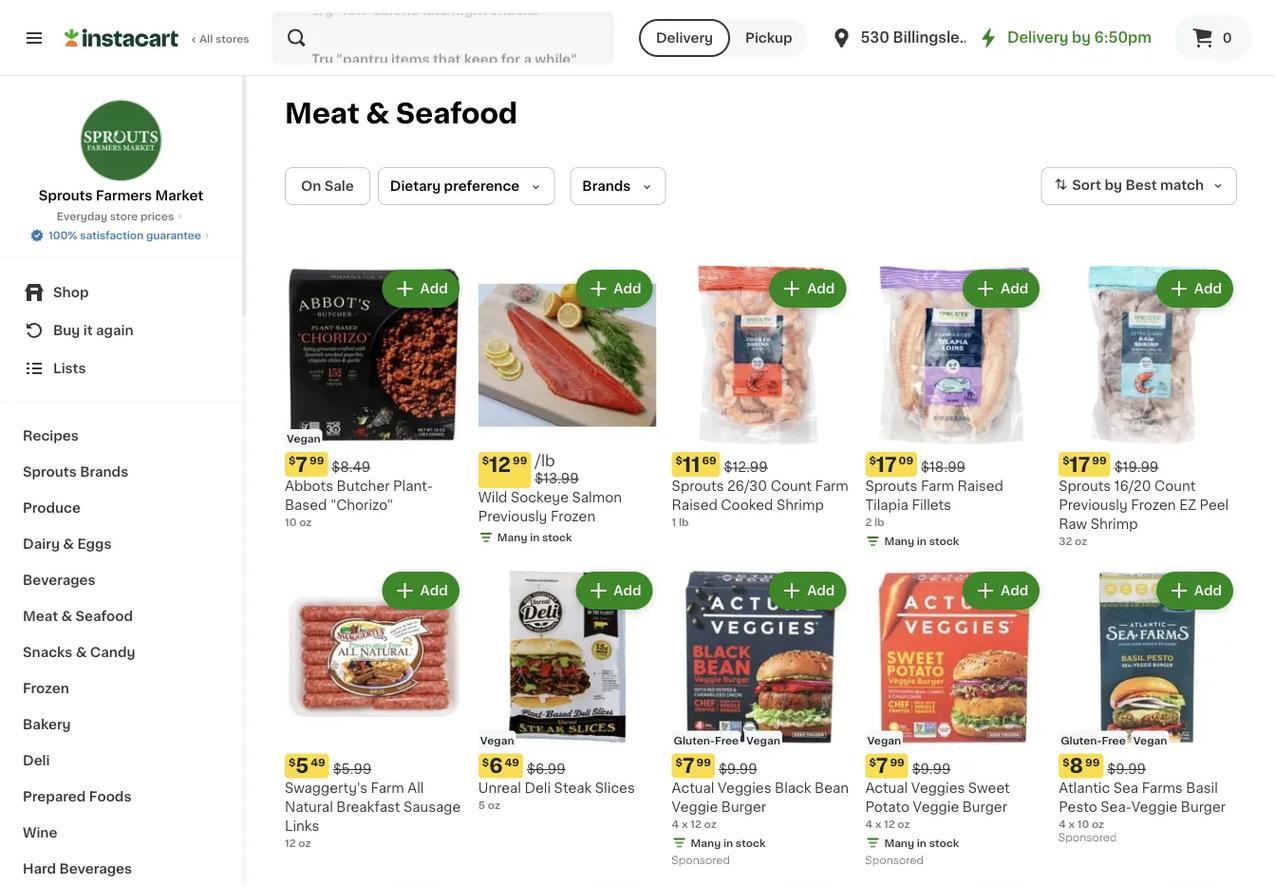 Task type: vqa. For each thing, say whether or not it's contained in the screenshot.


Task type: locate. For each thing, give the bounding box(es) containing it.
stock down 'fillets'
[[930, 536, 960, 547]]

beverages link
[[11, 562, 231, 599]]

99 inside the $ 17 99
[[1093, 455, 1107, 466]]

2 veggies from the left
[[718, 781, 772, 795]]

99 left /lb
[[513, 455, 528, 466]]

add button for unreal deli steak slices
[[578, 574, 651, 608]]

frozen down 16/20
[[1132, 499, 1177, 512]]

farm down $18.99
[[921, 480, 955, 493]]

$17.09 original price: $18.99 element
[[866, 452, 1044, 477]]

3 veggie from the left
[[1132, 800, 1178, 814]]

1 horizontal spatial brands
[[583, 180, 631, 193]]

1 x from the left
[[876, 819, 882, 829]]

1
[[672, 517, 677, 528]]

frozen
[[1132, 499, 1177, 512], [551, 510, 596, 524], [23, 682, 69, 695]]

in down sockeye
[[530, 533, 540, 543]]

add button for abbots butcher plant- based "chorizo"
[[384, 272, 458, 306]]

veggie inside actual veggies black bean veggie burger 4 x 12 oz
[[672, 800, 718, 814]]

gluten-
[[674, 735, 715, 746], [1061, 735, 1102, 746]]

count down $11.69 original price: $12.99 element
[[771, 480, 812, 493]]

meat inside meat & seafood link
[[23, 610, 58, 623]]

$17.99 original price: $19.99 element
[[1059, 452, 1238, 477]]

5 up swaggerty's
[[296, 756, 309, 776]]

oz inside actual veggies black bean veggie burger 4 x 12 oz
[[704, 819, 717, 829]]

lb
[[875, 517, 885, 528], [679, 517, 689, 528]]

2 veggie from the left
[[672, 800, 718, 814]]

sprouts brands link
[[11, 454, 231, 490]]

7 up actual veggies black bean veggie burger 4 x 12 oz
[[683, 756, 695, 776]]

1 vertical spatial by
[[1105, 179, 1123, 192]]

product group
[[285, 266, 463, 530], [479, 266, 657, 549], [672, 266, 851, 530], [866, 266, 1044, 553], [1059, 266, 1238, 549], [285, 568, 463, 851], [479, 568, 657, 813], [672, 568, 851, 872], [866, 568, 1044, 872], [1059, 568, 1238, 849]]

2 x from the left
[[682, 819, 688, 829]]

vegan for $9.99
[[868, 735, 902, 746]]

add for sprouts 26/30 count farm raised cooked shrimp
[[808, 282, 835, 295]]

0 vertical spatial deli
[[23, 754, 50, 768]]

1 free from the left
[[715, 735, 739, 746]]

0 horizontal spatial lb
[[679, 517, 689, 528]]

0 vertical spatial raised
[[958, 480, 1004, 493]]

product group containing 6
[[479, 568, 657, 813]]

free for 7
[[715, 735, 739, 746]]

by for sort
[[1105, 179, 1123, 192]]

1 vertical spatial shrimp
[[1091, 518, 1139, 531]]

2 17 from the left
[[1070, 454, 1091, 474]]

buy it again link
[[11, 312, 231, 350]]

$12.99 per pound original price: $13.99 element
[[479, 452, 657, 488]]

0 vertical spatial by
[[1073, 31, 1091, 45]]

add button for sprouts farm raised tilapia fillets
[[965, 272, 1039, 306]]

oz inside atlantic sea farms basil pesto sea-veggie burger 4 x 10 oz
[[1092, 819, 1105, 829]]

3 4 from the left
[[1059, 819, 1067, 829]]

veggies left sweet
[[912, 781, 965, 795]]

sponsored badge image down actual veggies black bean veggie burger 4 x 12 oz
[[672, 856, 730, 867]]

1 horizontal spatial count
[[1155, 480, 1196, 493]]

raised inside sprouts 26/30 count farm raised cooked shrimp 1 lb
[[672, 499, 718, 512]]

best
[[1126, 179, 1158, 192]]

prices
[[140, 211, 174, 222]]

sprouts for sprouts 16/20 count previously frozen ez peel raw shrimp 32 oz
[[1059, 480, 1112, 493]]

burger for black
[[722, 800, 767, 814]]

17 inside '$ 17 09 $18.99 sprouts farm raised tilapia fillets 2 lb'
[[877, 454, 897, 474]]

abbots
[[285, 480, 333, 493]]

oz inside abbots butcher plant- based "chorizo" 10 oz
[[299, 517, 312, 528]]

sprouts down recipes
[[23, 466, 77, 479]]

2 $7.99 original price: $9.99 element from the left
[[672, 754, 851, 779]]

$ 7 99 for abbots butcher plant- based "chorizo"
[[289, 454, 324, 474]]

2 horizontal spatial 7
[[877, 756, 889, 776]]

meat up snacks in the left bottom of the page
[[23, 610, 58, 623]]

$9.99 up actual veggies sweet potato veggie burger 4 x 12 oz
[[913, 762, 951, 776]]

7 up potato at the right bottom of the page
[[877, 756, 889, 776]]

gluten- up actual veggies black bean veggie burger 4 x 12 oz
[[674, 735, 715, 746]]

all inside swaggerty's farm all natural breakfast sausage links 12 oz
[[408, 781, 424, 795]]

oz inside actual veggies sweet potato veggie burger 4 x 12 oz
[[898, 819, 911, 829]]

4 inside atlantic sea farms basil pesto sea-veggie burger 4 x 10 oz
[[1059, 819, 1067, 829]]

raised
[[958, 480, 1004, 493], [672, 499, 718, 512]]

17
[[877, 454, 897, 474], [1070, 454, 1091, 474]]

prepared foods
[[23, 790, 131, 804]]

meat & seafood up snacks & candy
[[23, 610, 133, 623]]

99 up potato at the right bottom of the page
[[891, 757, 905, 768]]

burger inside atlantic sea farms basil pesto sea-veggie burger 4 x 10 oz
[[1182, 800, 1226, 814]]

actual up potato at the right bottom of the page
[[866, 781, 908, 795]]

$ 17 99
[[1063, 454, 1107, 474]]

$ up swaggerty's
[[289, 757, 296, 768]]

add for wild sockeye salmon previously frozen
[[614, 282, 642, 295]]

wine
[[23, 827, 57, 840]]

$ inside $ 12 99 /lb $13.99 wild sockeye salmon previously frozen
[[482, 455, 489, 466]]

1 horizontal spatial 7
[[683, 756, 695, 776]]

gluten-free vegan up $ 8 99
[[1061, 735, 1168, 746]]

sea-
[[1101, 800, 1132, 814]]

$ 6 49
[[482, 756, 520, 776]]

49 right 6 on the bottom left
[[505, 757, 520, 768]]

all left stores
[[200, 34, 213, 44]]

sprouts 16/20 count previously frozen ez peel raw shrimp 32 oz
[[1059, 480, 1230, 547]]

count inside sprouts 26/30 count farm raised cooked shrimp 1 lb
[[771, 480, 812, 493]]

oz inside unreal deli steak slices 5 oz
[[488, 800, 501, 810]]

by inside delivery by 6:50pm link
[[1073, 31, 1091, 45]]

free up actual veggies black bean veggie burger 4 x 12 oz
[[715, 735, 739, 746]]

1 $7.99 original price: $9.99 element from the left
[[866, 754, 1044, 779]]

0 horizontal spatial actual
[[672, 781, 715, 795]]

raised down '$17.09 original price: $18.99' element
[[958, 480, 1004, 493]]

$7.99 original price: $9.99 element up black
[[672, 754, 851, 779]]

$9.99 up sea
[[1108, 762, 1147, 776]]

1 horizontal spatial 10
[[1078, 819, 1090, 829]]

everyday store prices
[[57, 211, 174, 222]]

0 horizontal spatial free
[[715, 735, 739, 746]]

$ inside $ 8 99
[[1063, 757, 1070, 768]]

actual right slices
[[672, 781, 715, 795]]

many down tilapia at the right of page
[[885, 536, 915, 547]]

0 horizontal spatial sponsored badge image
[[672, 856, 730, 867]]

delivery by 6:50pm
[[1008, 31, 1152, 45]]

add for sprouts farm raised tilapia fillets
[[1001, 282, 1029, 295]]

sprouts for sprouts brands
[[23, 466, 77, 479]]

beverages down dairy & eggs
[[23, 574, 96, 587]]

x inside actual veggies black bean veggie burger 4 x 12 oz
[[682, 819, 688, 829]]

17 left 09
[[877, 454, 897, 474]]

count inside sprouts 16/20 count previously frozen ez peel raw shrimp 32 oz
[[1155, 480, 1196, 493]]

Best match Sort by field
[[1041, 167, 1238, 205]]

deli down 'bakery'
[[23, 754, 50, 768]]

$5.49 original price: $5.99 element
[[285, 754, 463, 779]]

veggies inside actual veggies sweet potato veggie burger 4 x 12 oz
[[912, 781, 965, 795]]

1 vertical spatial beverages
[[59, 863, 132, 876]]

0 horizontal spatial deli
[[23, 754, 50, 768]]

2 49 from the left
[[505, 757, 520, 768]]

stock down actual veggies sweet potato veggie burger 4 x 12 oz
[[930, 838, 960, 848]]

vegan up $8.99 original price: $9.99 element
[[1134, 735, 1168, 746]]

sprouts farmers market link
[[39, 99, 204, 205]]

Search field
[[274, 13, 613, 63]]

delivery inside delivery by 6:50pm link
[[1008, 31, 1069, 45]]

many in stock for actual veggies sweet potato veggie burger
[[885, 838, 960, 848]]

2 horizontal spatial $ 7 99
[[870, 756, 905, 776]]

1 horizontal spatial frozen
[[551, 510, 596, 524]]

$ up atlantic
[[1063, 757, 1070, 768]]

preference
[[444, 180, 520, 193]]

many in stock down actual veggies sweet potato veggie burger 4 x 12 oz
[[885, 838, 960, 848]]

2 horizontal spatial $9.99
[[1108, 762, 1147, 776]]

0 vertical spatial 5
[[296, 756, 309, 776]]

produce link
[[11, 490, 231, 526]]

black
[[775, 781, 812, 795]]

0 horizontal spatial $ 7 99
[[289, 454, 324, 474]]

1 horizontal spatial all
[[408, 781, 424, 795]]

on sale button
[[285, 167, 370, 205]]

veggies for black
[[718, 781, 772, 795]]

2 horizontal spatial x
[[1069, 819, 1075, 829]]

2 horizontal spatial 4
[[1059, 819, 1067, 829]]

$ inside '$ 17 09 $18.99 sprouts farm raised tilapia fillets 2 lb'
[[870, 455, 877, 466]]

0
[[1223, 31, 1233, 45]]

0 horizontal spatial 17
[[877, 454, 897, 474]]

1 gluten-free vegan from the left
[[674, 735, 781, 746]]

it
[[83, 324, 93, 337]]

add
[[420, 282, 448, 295], [614, 282, 642, 295], [808, 282, 835, 295], [1001, 282, 1029, 295], [1195, 282, 1223, 295], [420, 584, 448, 597], [614, 584, 642, 597], [808, 584, 835, 597], [1001, 584, 1029, 597], [1195, 584, 1223, 597]]

previously inside $ 12 99 /lb $13.99 wild sockeye salmon previously frozen
[[479, 510, 548, 524]]

1 horizontal spatial lb
[[875, 517, 885, 528]]

burger inside actual veggies sweet potato veggie burger 4 x 12 oz
[[963, 800, 1008, 814]]

12 inside actual veggies black bean veggie burger 4 x 12 oz
[[691, 819, 702, 829]]

seafood up candy
[[76, 610, 133, 623]]

burger inside actual veggies black bean veggie burger 4 x 12 oz
[[722, 800, 767, 814]]

0 horizontal spatial x
[[682, 819, 688, 829]]

10 down pesto
[[1078, 819, 1090, 829]]

road
[[973, 31, 1011, 45]]

vegan up 6 on the bottom left
[[481, 735, 514, 746]]

4
[[866, 819, 873, 829], [672, 819, 679, 829], [1059, 819, 1067, 829]]

1 horizontal spatial delivery
[[1008, 31, 1069, 45]]

0 horizontal spatial count
[[771, 480, 812, 493]]

many down potato at the right bottom of the page
[[885, 838, 915, 848]]

1 horizontal spatial 49
[[505, 757, 520, 768]]

$7.99 original price: $9.99 element for black
[[672, 754, 851, 779]]

snacks & candy link
[[11, 635, 231, 671]]

3 $9.99 from the left
[[1108, 762, 1147, 776]]

$ 7 99 for actual veggies sweet potato veggie burger
[[870, 756, 905, 776]]

deli
[[23, 754, 50, 768], [525, 781, 551, 795]]

0 vertical spatial all
[[200, 34, 213, 44]]

dietary preference
[[390, 180, 520, 193]]

1 horizontal spatial meat & seafood
[[285, 100, 518, 127]]

1 horizontal spatial x
[[876, 819, 882, 829]]

sprouts inside sprouts 26/30 count farm raised cooked shrimp 1 lb
[[672, 480, 724, 493]]

by left 6:50pm
[[1073, 31, 1091, 45]]

$ inside the $ 17 99
[[1063, 455, 1070, 466]]

sponsored badge image
[[1059, 833, 1117, 844], [866, 856, 923, 867], [672, 856, 730, 867]]

12
[[489, 454, 511, 474], [884, 819, 896, 829], [691, 819, 702, 829], [285, 838, 296, 848]]

0 vertical spatial meat
[[285, 100, 360, 127]]

farmers
[[96, 189, 152, 202]]

2 horizontal spatial farm
[[921, 480, 955, 493]]

$ inside $ 6 49
[[482, 757, 489, 768]]

0 horizontal spatial $7.99 original price: $9.99 element
[[672, 754, 851, 779]]

sprouts for sprouts farmers market
[[39, 189, 93, 202]]

0 horizontal spatial seafood
[[76, 610, 133, 623]]

1 horizontal spatial burger
[[963, 800, 1008, 814]]

1 49 from the left
[[311, 757, 326, 768]]

0 horizontal spatial 7
[[296, 454, 308, 474]]

$6.49 original price: $6.99 element
[[479, 754, 657, 779]]

$ 7 99 up potato at the right bottom of the page
[[870, 756, 905, 776]]

$7.99 original price: $9.99 element
[[866, 754, 1044, 779], [672, 754, 851, 779]]

2 horizontal spatial burger
[[1182, 800, 1226, 814]]

delivery inside delivery button
[[656, 31, 714, 45]]

1 horizontal spatial gluten-free vegan
[[1061, 735, 1168, 746]]

2 burger from the left
[[722, 800, 767, 814]]

10 inside abbots butcher plant- based "chorizo" 10 oz
[[285, 517, 297, 528]]

sprouts up everyday
[[39, 189, 93, 202]]

0 horizontal spatial frozen
[[23, 682, 69, 695]]

0 horizontal spatial gluten-
[[674, 735, 715, 746]]

$7.99 original price: $9.99 element up sweet
[[866, 754, 1044, 779]]

actual inside actual veggies black bean veggie burger 4 x 12 oz
[[672, 781, 715, 795]]

oz inside sprouts 16/20 count previously frozen ez peel raw shrimp 32 oz
[[1075, 536, 1088, 547]]

1 horizontal spatial $9.99
[[913, 762, 951, 776]]

5 down unreal
[[479, 800, 486, 810]]

by right sort
[[1105, 179, 1123, 192]]

sockeye
[[511, 491, 569, 505]]

shrimp inside sprouts 26/30 count farm raised cooked shrimp 1 lb
[[777, 499, 824, 512]]

1 horizontal spatial $ 7 99
[[676, 756, 711, 776]]

$7.99 original price: $8.49 element
[[285, 452, 463, 477]]

oz inside swaggerty's farm all natural breakfast sausage links 12 oz
[[299, 838, 311, 848]]

0 horizontal spatial meat
[[23, 610, 58, 623]]

frozen inside sprouts 16/20 count previously frozen ez peel raw shrimp 32 oz
[[1132, 499, 1177, 512]]

actual veggies black bean veggie burger 4 x 12 oz
[[672, 781, 849, 829]]

frozen down "salmon"
[[551, 510, 596, 524]]

many in stock for sprouts farm raised tilapia fillets
[[885, 536, 960, 547]]

$ up actual veggies black bean veggie burger 4 x 12 oz
[[676, 757, 683, 768]]

shrimp right raw
[[1091, 518, 1139, 531]]

None search field
[[272, 11, 615, 65]]

1 vertical spatial all
[[408, 781, 424, 795]]

free up $8.99 original price: $9.99 element
[[1102, 735, 1126, 746]]

guarantee
[[146, 230, 201, 241]]

17 for $ 17 99
[[1070, 454, 1091, 474]]

sprouts for sprouts 26/30 count farm raised cooked shrimp 1 lb
[[672, 480, 724, 493]]

sale
[[325, 180, 354, 193]]

12 inside swaggerty's farm all natural breakfast sausage links 12 oz
[[285, 838, 296, 848]]

sort by
[[1073, 179, 1123, 192]]

delivery left pickup button
[[656, 31, 714, 45]]

2 gluten-free vegan from the left
[[1061, 735, 1168, 746]]

meat
[[285, 100, 360, 127], [23, 610, 58, 623]]

raised inside '$ 17 09 $18.99 sprouts farm raised tilapia fillets 2 lb'
[[958, 480, 1004, 493]]

$ up abbots
[[289, 455, 296, 466]]

stock down actual veggies black bean veggie burger 4 x 12 oz
[[736, 838, 766, 848]]

0 horizontal spatial 10
[[285, 517, 297, 528]]

$ 12 99 /lb $13.99 wild sockeye salmon previously frozen
[[479, 453, 622, 524]]

brands inside dropdown button
[[583, 180, 631, 193]]

1 horizontal spatial previously
[[1059, 499, 1128, 512]]

many down wild
[[498, 533, 528, 543]]

1 burger from the left
[[963, 800, 1008, 814]]

2 gluten- from the left
[[1061, 735, 1102, 746]]

many in stock down sockeye
[[498, 533, 573, 543]]

eggs
[[77, 538, 112, 551]]

0 horizontal spatial 5
[[296, 756, 309, 776]]

0 horizontal spatial farm
[[371, 781, 404, 795]]

$ up potato at the right bottom of the page
[[870, 757, 877, 768]]

seafood up the dietary preference
[[396, 100, 518, 127]]

6
[[489, 756, 503, 776]]

3 x from the left
[[1069, 819, 1075, 829]]

16/20
[[1115, 480, 1152, 493]]

1 horizontal spatial $7.99 original price: $9.99 element
[[866, 754, 1044, 779]]

on
[[301, 180, 321, 193]]

1 horizontal spatial veggies
[[912, 781, 965, 795]]

0 vertical spatial brands
[[583, 180, 631, 193]]

0 horizontal spatial gluten-free vegan
[[674, 735, 781, 746]]

lb right '1'
[[679, 517, 689, 528]]

lb inside '$ 17 09 $18.99 sprouts farm raised tilapia fillets 2 lb'
[[875, 517, 885, 528]]

0 horizontal spatial burger
[[722, 800, 767, 814]]

sponsored badge image down potato at the right bottom of the page
[[866, 856, 923, 867]]

count
[[771, 480, 812, 493], [1155, 480, 1196, 493]]

0 horizontal spatial previously
[[479, 510, 548, 524]]

0 horizontal spatial veggies
[[718, 781, 772, 795]]

vegan
[[287, 433, 321, 444], [481, 735, 514, 746], [868, 735, 902, 746], [747, 735, 781, 746], [1134, 735, 1168, 746]]

100% satisfaction guarantee
[[49, 230, 201, 241]]

actual inside actual veggies sweet potato veggie burger 4 x 12 oz
[[866, 781, 908, 795]]

99 up abbots
[[310, 455, 324, 466]]

1 horizontal spatial raised
[[958, 480, 1004, 493]]

& left the eggs
[[63, 538, 74, 551]]

1 count from the left
[[771, 480, 812, 493]]

5
[[296, 756, 309, 776], [479, 800, 486, 810]]

sponsored badge image for atlantic sea farms basil pesto sea-veggie burger
[[1059, 833, 1117, 844]]

sprouts up tilapia at the right of page
[[866, 480, 918, 493]]

add for unreal deli steak slices
[[614, 584, 642, 597]]

free
[[715, 735, 739, 746], [1102, 735, 1126, 746]]

delivery by 6:50pm link
[[978, 27, 1152, 49]]

in down 'fillets'
[[917, 536, 927, 547]]

delivery left 6:50pm
[[1008, 31, 1069, 45]]

sponsored badge image down pesto
[[1059, 833, 1117, 844]]

veggies inside actual veggies black bean veggie burger 4 x 12 oz
[[718, 781, 772, 795]]

all up sausage
[[408, 781, 424, 795]]

lb right 2
[[875, 517, 885, 528]]

99 for actual veggies black bean veggie burger
[[697, 757, 711, 768]]

2 horizontal spatial frozen
[[1132, 499, 1177, 512]]

10
[[285, 517, 297, 528], [1078, 819, 1090, 829]]

0 horizontal spatial 4
[[672, 819, 679, 829]]

sprouts down $ 11 69
[[672, 480, 724, 493]]

7 for actual veggies black bean veggie burger
[[683, 756, 695, 776]]

17 left $19.99
[[1070, 454, 1091, 474]]

3 burger from the left
[[1182, 800, 1226, 814]]

buy it again
[[53, 324, 134, 337]]

1 horizontal spatial 17
[[1070, 454, 1091, 474]]

free for 8
[[1102, 735, 1126, 746]]

$ 7 99 for actual veggies black bean veggie burger
[[676, 756, 711, 776]]

1 4 from the left
[[866, 819, 873, 829]]

actual for actual veggies black bean veggie burger
[[672, 781, 715, 795]]

1 veggies from the left
[[912, 781, 965, 795]]

1 veggie from the left
[[913, 800, 960, 814]]

5 inside unreal deli steak slices 5 oz
[[479, 800, 486, 810]]

0 vertical spatial shrimp
[[777, 499, 824, 512]]

0 horizontal spatial veggie
[[672, 800, 718, 814]]

$9.99 for sweet
[[913, 762, 951, 776]]

product group containing 12
[[479, 266, 657, 549]]

0 horizontal spatial 49
[[311, 757, 326, 768]]

"chorizo"
[[331, 499, 394, 512]]

2 count from the left
[[1155, 480, 1196, 493]]

steak
[[554, 781, 592, 795]]

2 free from the left
[[1102, 735, 1126, 746]]

2
[[866, 517, 872, 528]]

stock for actual veggies sweet potato veggie burger
[[930, 838, 960, 848]]

deli link
[[11, 743, 231, 779]]

$11.69 original price: $12.99 element
[[672, 452, 851, 477]]

$9.99 up actual veggies black bean veggie burger 4 x 12 oz
[[719, 762, 758, 776]]

meat up on sale
[[285, 100, 360, 127]]

2 horizontal spatial sponsored badge image
[[1059, 833, 1117, 844]]

1 lb from the left
[[875, 517, 885, 528]]

26/30
[[728, 480, 768, 493]]

ez
[[1180, 499, 1197, 512]]

sea
[[1114, 781, 1139, 795]]

many in stock down 'fillets'
[[885, 536, 960, 547]]

2 lb from the left
[[679, 517, 689, 528]]

1 horizontal spatial 5
[[479, 800, 486, 810]]

0 horizontal spatial by
[[1073, 31, 1091, 45]]

cooked
[[721, 499, 774, 512]]

0 horizontal spatial $9.99
[[719, 762, 758, 776]]

gluten- up $ 8 99
[[1061, 735, 1102, 746]]

49 up swaggerty's
[[311, 757, 326, 768]]

shrimp right cooked
[[777, 499, 824, 512]]

many down actual veggies black bean veggie burger 4 x 12 oz
[[691, 838, 721, 848]]

many in stock down actual veggies black bean veggie burger 4 x 12 oz
[[691, 838, 766, 848]]

burger
[[963, 800, 1008, 814], [722, 800, 767, 814], [1182, 800, 1226, 814]]

beverages down wine link
[[59, 863, 132, 876]]

veggie inside atlantic sea farms basil pesto sea-veggie burger 4 x 10 oz
[[1132, 800, 1178, 814]]

sprouts inside sprouts 16/20 count previously frozen ez peel raw shrimp 32 oz
[[1059, 480, 1112, 493]]

1 horizontal spatial actual
[[866, 781, 908, 795]]

many in stock for actual veggies black bean veggie burger
[[691, 838, 766, 848]]

7 for abbots butcher plant- based "chorizo"
[[296, 454, 308, 474]]

1 horizontal spatial free
[[1102, 735, 1126, 746]]

1 vertical spatial 10
[[1078, 819, 1090, 829]]

$ left 69
[[676, 455, 683, 466]]

veggies left black
[[718, 781, 772, 795]]

10 down 'based'
[[285, 517, 297, 528]]

1 gluten- from the left
[[674, 735, 715, 746]]

& up snacks & candy
[[61, 610, 72, 623]]

$ 7 99 inside $7.99 original price: $8.49 element
[[289, 454, 324, 474]]

1 horizontal spatial veggie
[[913, 800, 960, 814]]

actual veggies sweet potato veggie burger 4 x 12 oz
[[866, 781, 1011, 829]]

prepared
[[23, 790, 86, 804]]

6:50pm
[[1095, 31, 1152, 45]]

1 horizontal spatial shrimp
[[1091, 518, 1139, 531]]

sprouts down the $ 17 99
[[1059, 480, 1112, 493]]

vegan up abbots
[[287, 433, 321, 444]]

1 17 from the left
[[877, 454, 897, 474]]

veggies
[[912, 781, 965, 795], [718, 781, 772, 795]]

1 horizontal spatial gluten-
[[1061, 735, 1102, 746]]

4 inside actual veggies sweet potato veggie burger 4 x 12 oz
[[866, 819, 873, 829]]

$ up unreal
[[482, 757, 489, 768]]

frozen up 'bakery'
[[23, 682, 69, 695]]

1 horizontal spatial by
[[1105, 179, 1123, 192]]

x inside actual veggies sweet potato veggie burger 4 x 12 oz
[[876, 819, 882, 829]]

2 $9.99 from the left
[[719, 762, 758, 776]]

1 vertical spatial deli
[[525, 781, 551, 795]]

0 horizontal spatial shrimp
[[777, 499, 824, 512]]

sponsored badge image for actual veggies black bean veggie burger
[[672, 856, 730, 867]]

vegan for $6.99
[[481, 735, 514, 746]]

by for delivery
[[1073, 31, 1091, 45]]

burger for sweet
[[963, 800, 1008, 814]]

$7.99 original price: $9.99 element for sweet
[[866, 754, 1044, 779]]

meat & seafood up dietary
[[285, 100, 518, 127]]

& left candy
[[76, 646, 87, 659]]

0 vertical spatial 10
[[285, 517, 297, 528]]

1 vertical spatial raised
[[672, 499, 718, 512]]

links
[[285, 819, 319, 833]]

frozen link
[[11, 671, 231, 707]]

add for sprouts 16/20 count previously frozen ez peel raw shrimp
[[1195, 282, 1223, 295]]

$ inside $ 11 69
[[676, 455, 683, 466]]

$ up raw
[[1063, 455, 1070, 466]]

deli down $6.99
[[525, 781, 551, 795]]

breakfast
[[337, 800, 400, 814]]

x
[[876, 819, 882, 829], [682, 819, 688, 829], [1069, 819, 1075, 829]]

1 horizontal spatial seafood
[[396, 100, 518, 127]]

99 left $19.99
[[1093, 455, 1107, 466]]

in down actual veggies black bean veggie burger 4 x 12 oz
[[724, 838, 734, 848]]

delivery for delivery by 6:50pm
[[1008, 31, 1069, 45]]

$ left 09
[[870, 455, 877, 466]]

1 horizontal spatial sponsored badge image
[[866, 856, 923, 867]]

2 4 from the left
[[672, 819, 679, 829]]

by
[[1073, 31, 1091, 45], [1105, 179, 1123, 192]]

$ for abbots butcher plant- based "chorizo"
[[289, 455, 296, 466]]

2 horizontal spatial veggie
[[1132, 800, 1178, 814]]

many for sprouts farm raised tilapia fillets
[[885, 536, 915, 547]]

0 horizontal spatial meat & seafood
[[23, 610, 133, 623]]

1 vertical spatial meat
[[23, 610, 58, 623]]

1 $9.99 from the left
[[913, 762, 951, 776]]

1 horizontal spatial 4
[[866, 819, 873, 829]]

99 right 8
[[1086, 757, 1100, 768]]

sprouts farmers market
[[39, 189, 204, 202]]

7 up abbots
[[296, 454, 308, 474]]

stores
[[216, 34, 250, 44]]

veggie
[[913, 800, 960, 814], [672, 800, 718, 814], [1132, 800, 1178, 814]]

49 inside the $ 5 49
[[311, 757, 326, 768]]

farm down "$5.49 original price: $5.99" element
[[371, 781, 404, 795]]

1 vertical spatial brands
[[80, 466, 128, 479]]

$ inside the $ 5 49
[[289, 757, 296, 768]]

1 actual from the left
[[866, 781, 908, 795]]

veggie inside actual veggies sweet potato veggie burger 4 x 12 oz
[[913, 800, 960, 814]]

0 vertical spatial beverages
[[23, 574, 96, 587]]

0 horizontal spatial raised
[[672, 499, 718, 512]]

$ 7 99 up actual veggies black bean veggie burger 4 x 12 oz
[[676, 756, 711, 776]]

many in stock
[[498, 533, 573, 543], [885, 536, 960, 547], [885, 838, 960, 848], [691, 838, 766, 848]]

farm inside '$ 17 09 $18.99 sprouts farm raised tilapia fillets 2 lb'
[[921, 480, 955, 493]]

1 horizontal spatial deli
[[525, 781, 551, 795]]

49 inside $ 6 49
[[505, 757, 520, 768]]

1 vertical spatial 5
[[479, 800, 486, 810]]

&
[[366, 100, 390, 127], [63, 538, 74, 551], [61, 610, 72, 623], [76, 646, 87, 659]]

count up ez
[[1155, 480, 1196, 493]]

0 horizontal spatial delivery
[[656, 31, 714, 45]]

swaggerty's
[[285, 781, 368, 795]]

service type group
[[639, 19, 808, 57]]

4 inside actual veggies black bean veggie burger 4 x 12 oz
[[672, 819, 679, 829]]

99 inside $ 8 99
[[1086, 757, 1100, 768]]

unreal
[[479, 781, 522, 795]]

1 horizontal spatial farm
[[816, 480, 849, 493]]

0 vertical spatial seafood
[[396, 100, 518, 127]]

by inside best match sort by field
[[1105, 179, 1123, 192]]

2 actual from the left
[[672, 781, 715, 795]]

shop
[[53, 286, 89, 299]]

99 for abbots butcher plant- based "chorizo"
[[310, 455, 324, 466]]



Task type: describe. For each thing, give the bounding box(es) containing it.
potato
[[866, 800, 910, 814]]

produce
[[23, 502, 81, 515]]

7 for actual veggies sweet potato veggie burger
[[877, 756, 889, 776]]

shop link
[[11, 274, 231, 312]]

snacks
[[23, 646, 72, 659]]

1 horizontal spatial meat
[[285, 100, 360, 127]]

$ for atlantic sea farms basil pesto sea-veggie burger
[[1063, 757, 1070, 768]]

deli inside unreal deli steak slices 5 oz
[[525, 781, 551, 795]]

instacart logo image
[[65, 27, 179, 49]]

4 for actual veggies black bean veggie burger
[[672, 819, 679, 829]]

meat & seafood link
[[11, 599, 231, 635]]

99 for actual veggies sweet potato veggie burger
[[891, 757, 905, 768]]

natural
[[285, 800, 333, 814]]

/lb
[[535, 453, 556, 468]]

actual for actual veggies sweet potato veggie burger
[[866, 781, 908, 795]]

gluten- for 8
[[1061, 735, 1102, 746]]

snacks & candy
[[23, 646, 135, 659]]

dietary preference button
[[378, 167, 555, 205]]

0 horizontal spatial brands
[[80, 466, 128, 479]]

again
[[96, 324, 134, 337]]

530
[[861, 31, 890, 45]]

best match
[[1126, 179, 1205, 192]]

on sale
[[301, 180, 354, 193]]

530 billingsley road
[[861, 31, 1011, 45]]

69
[[702, 455, 717, 466]]

candy
[[90, 646, 135, 659]]

$6.99
[[527, 762, 566, 776]]

atlantic sea farms basil pesto sea-veggie burger 4 x 10 oz
[[1059, 781, 1226, 829]]

dietary
[[390, 180, 441, 193]]

sprouts 26/30 count farm raised cooked shrimp 1 lb
[[672, 480, 849, 528]]

$ 8 99
[[1063, 756, 1100, 776]]

& for meat & seafood link in the bottom left of the page
[[61, 610, 72, 623]]

gluten- for 7
[[674, 735, 715, 746]]

veggies for sweet
[[912, 781, 965, 795]]

49 for 5
[[311, 757, 326, 768]]

& for 'dairy & eggs' link
[[63, 538, 74, 551]]

store
[[110, 211, 138, 222]]

plant-
[[393, 480, 433, 493]]

buy
[[53, 324, 80, 337]]

sprouts inside '$ 17 09 $18.99 sprouts farm raised tilapia fillets 2 lb'
[[866, 480, 918, 493]]

& up on sale button
[[366, 100, 390, 127]]

many for actual veggies sweet potato veggie burger
[[885, 838, 915, 848]]

49 for 6
[[505, 757, 520, 768]]

count for 11
[[771, 480, 812, 493]]

12 inside $ 12 99 /lb $13.99 wild sockeye salmon previously frozen
[[489, 454, 511, 474]]

x inside atlantic sea farms basil pesto sea-veggie burger 4 x 10 oz
[[1069, 819, 1075, 829]]

99 for sprouts 16/20 count previously frozen ez peel raw shrimp
[[1093, 455, 1107, 466]]

100%
[[49, 230, 77, 241]]

raw
[[1059, 518, 1088, 531]]

12 inside actual veggies sweet potato veggie burger 4 x 12 oz
[[884, 819, 896, 829]]

in for actual veggies sweet potato veggie burger
[[917, 838, 927, 848]]

stock for actual veggies black bean veggie burger
[[736, 838, 766, 848]]

99 for atlantic sea farms basil pesto sea-veggie burger
[[1086, 757, 1100, 768]]

everyday store prices link
[[57, 209, 186, 224]]

add button for wild sockeye salmon previously frozen
[[578, 272, 651, 306]]

$12.99
[[724, 461, 768, 474]]

1 vertical spatial meat & seafood
[[23, 610, 133, 623]]

0 horizontal spatial all
[[200, 34, 213, 44]]

delivery button
[[639, 19, 731, 57]]

$13.99
[[535, 472, 579, 486]]

$ for sprouts 16/20 count previously frozen ez peel raw shrimp
[[1063, 455, 1070, 466]]

veggie for actual veggies sweet potato veggie burger
[[913, 800, 960, 814]]

$ for actual veggies black bean veggie burger
[[676, 757, 683, 768]]

lb inside sprouts 26/30 count farm raised cooked shrimp 1 lb
[[679, 517, 689, 528]]

delivery for delivery
[[656, 31, 714, 45]]

$ for actual veggies sweet potato veggie burger
[[870, 757, 877, 768]]

tilapia
[[866, 499, 909, 512]]

& for the snacks & candy link
[[76, 646, 87, 659]]

wild
[[479, 491, 508, 505]]

unreal deli steak slices 5 oz
[[479, 781, 635, 810]]

frozen inside frozen link
[[23, 682, 69, 695]]

dairy & eggs link
[[11, 526, 231, 562]]

add button for sprouts 16/20 count previously frozen ez peel raw shrimp
[[1159, 272, 1232, 306]]

add for abbots butcher plant- based "chorizo"
[[420, 282, 448, 295]]

count for 17
[[1155, 480, 1196, 493]]

bakery
[[23, 718, 71, 732]]

lists link
[[11, 350, 231, 388]]

sprouts farmers market logo image
[[79, 99, 163, 182]]

0 button
[[1175, 15, 1253, 61]]

all stores
[[200, 34, 250, 44]]

$8.99 original price: $9.99 element
[[1059, 754, 1238, 779]]

prepared foods link
[[11, 779, 231, 815]]

99 inside $ 12 99 /lb $13.99 wild sockeye salmon previously frozen
[[513, 455, 528, 466]]

bean
[[815, 781, 849, 795]]

many for actual veggies black bean veggie burger
[[691, 838, 721, 848]]

1 vertical spatial seafood
[[76, 610, 133, 623]]

satisfaction
[[80, 230, 144, 241]]

11
[[683, 454, 701, 474]]

farm inside swaggerty's farm all natural breakfast sausage links 12 oz
[[371, 781, 404, 795]]

all stores link
[[65, 11, 251, 65]]

100% satisfaction guarantee button
[[30, 224, 213, 243]]

stock for sprouts farm raised tilapia fillets
[[930, 536, 960, 547]]

sort
[[1073, 179, 1102, 192]]

product group containing 8
[[1059, 568, 1238, 849]]

$ 11 69
[[676, 454, 717, 474]]

x for actual veggies black bean veggie burger
[[682, 819, 688, 829]]

17 for $ 17 09 $18.99 sprouts farm raised tilapia fillets 2 lb
[[877, 454, 897, 474]]

$9.99 for black
[[719, 762, 758, 776]]

beverages inside "link"
[[59, 863, 132, 876]]

x for actual veggies sweet potato veggie burger
[[876, 819, 882, 829]]

salmon
[[572, 491, 622, 505]]

farms
[[1143, 781, 1183, 795]]

lists
[[53, 362, 86, 375]]

$ 17 09 $18.99 sprouts farm raised tilapia fillets 2 lb
[[866, 454, 1004, 528]]

everyday
[[57, 211, 107, 222]]

pickup
[[746, 31, 793, 45]]

add for swaggerty's farm all natural breakfast sausage links
[[420, 584, 448, 597]]

frozen inside $ 12 99 /lb $13.99 wild sockeye salmon previously frozen
[[551, 510, 596, 524]]

10 inside atlantic sea farms basil pesto sea-veggie burger 4 x 10 oz
[[1078, 819, 1090, 829]]

sausage
[[404, 800, 461, 814]]

atlantic
[[1059, 781, 1111, 795]]

peel
[[1200, 499, 1230, 512]]

vegan for $8.49
[[287, 433, 321, 444]]

$ for unreal deli steak slices
[[482, 757, 489, 768]]

farm inside sprouts 26/30 count farm raised cooked shrimp 1 lb
[[816, 480, 849, 493]]

$8.49
[[332, 461, 371, 474]]

abbots butcher plant- based "chorizo" 10 oz
[[285, 480, 433, 528]]

foods
[[89, 790, 131, 804]]

0 vertical spatial meat & seafood
[[285, 100, 518, 127]]

gluten-free vegan for 7
[[674, 735, 781, 746]]

based
[[285, 499, 327, 512]]

in for sprouts farm raised tilapia fillets
[[917, 536, 927, 547]]

product group containing 11
[[672, 266, 851, 530]]

$9.99 inside $8.99 original price: $9.99 element
[[1108, 762, 1147, 776]]

32
[[1059, 536, 1073, 547]]

billingsley
[[894, 31, 969, 45]]

09
[[899, 455, 914, 466]]

shrimp inside sprouts 16/20 count previously frozen ez peel raw shrimp 32 oz
[[1091, 518, 1139, 531]]

gluten-free vegan for 8
[[1061, 735, 1168, 746]]

previously inside sprouts 16/20 count previously frozen ez peel raw shrimp 32 oz
[[1059, 499, 1128, 512]]

add button for swaggerty's farm all natural breakfast sausage links
[[384, 574, 458, 608]]

hard
[[23, 863, 56, 876]]

$18.99
[[922, 461, 966, 474]]

veggie for actual veggies black bean veggie burger
[[672, 800, 718, 814]]

sponsored badge image for actual veggies sweet potato veggie burger
[[866, 856, 923, 867]]

add button for sprouts 26/30 count farm raised cooked shrimp
[[772, 272, 845, 306]]

$ for swaggerty's farm all natural breakfast sausage links
[[289, 757, 296, 768]]

4 for actual veggies sweet potato veggie burger
[[866, 819, 873, 829]]

product group containing 5
[[285, 568, 463, 851]]

in for actual veggies black bean veggie burger
[[724, 838, 734, 848]]

stock down sockeye
[[543, 533, 573, 543]]

vegan up black
[[747, 735, 781, 746]]

recipes
[[23, 429, 79, 443]]

brands button
[[570, 167, 666, 205]]

$ for sprouts 26/30 count farm raised cooked shrimp
[[676, 455, 683, 466]]

fillets
[[912, 499, 952, 512]]



